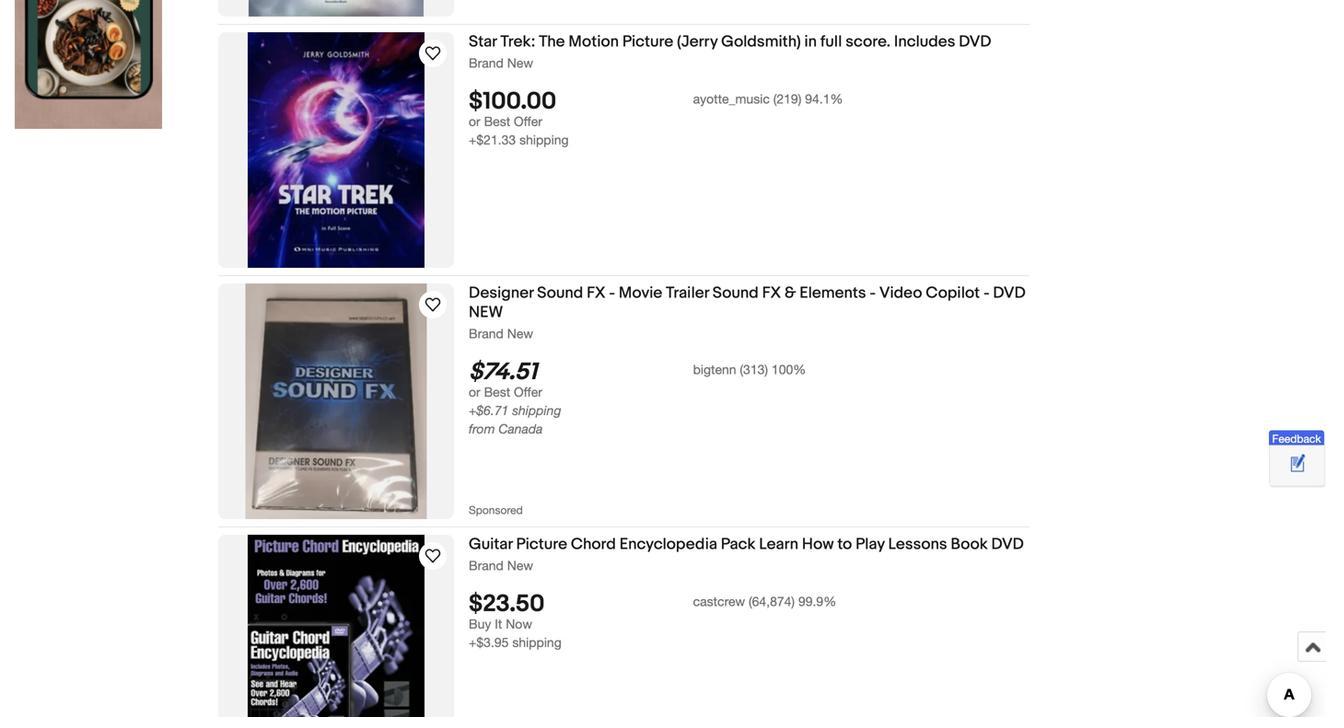 Task type: vqa. For each thing, say whether or not it's contained in the screenshot.
watch Guitar Picture Chord Encyclopedia Pack Learn How to Play Lessons Book DVD on the bottom left
yes



Task type: describe. For each thing, give the bounding box(es) containing it.
pack
[[721, 535, 756, 555]]

brand for $23.50
[[469, 558, 504, 573]]

trek:
[[501, 32, 536, 52]]

movie
[[619, 284, 663, 303]]

3 - from the left
[[984, 284, 990, 303]]

$23.50
[[469, 591, 545, 619]]

motion
[[569, 32, 619, 52]]

1 sound from the left
[[537, 284, 583, 303]]

+$21.33
[[469, 132, 516, 148]]

designer sound fx - movie trailer sound fx & elements - video copilot - dvd  new image
[[245, 284, 427, 520]]

guitar picture chord encyclopedia pack learn how to play lessons book dvd link
[[469, 535, 1030, 558]]

bigtenn (313) 100% or best offer +$6.71 shipping from canada
[[469, 362, 806, 437]]

1 fx from the left
[[587, 284, 606, 303]]

new for $23.50
[[507, 558, 533, 573]]

2 - from the left
[[870, 284, 876, 303]]

designer
[[469, 284, 534, 303]]

best for +$21.33
[[484, 114, 510, 129]]

or for +$21.33
[[469, 114, 481, 129]]

it
[[495, 617, 502, 632]]

shipping for $23.50
[[513, 635, 562, 651]]

video
[[880, 284, 923, 303]]

picture inside star trek: the motion picture (jerry goldsmith) in full score. includes dvd brand new
[[623, 32, 674, 52]]

twilight zone the movie (jerry goldsmith) in full score. includes dvd image
[[249, 0, 424, 17]]

2 fx from the left
[[762, 284, 781, 303]]

94.1%
[[805, 91, 843, 107]]

in
[[805, 32, 817, 52]]

score.
[[846, 32, 891, 52]]

goldsmith)
[[721, 32, 801, 52]]

buy
[[469, 617, 491, 632]]

dvd inside the designer sound fx - movie trailer sound fx & elements - video copilot - dvd new brand new
[[994, 284, 1026, 303]]

best for +$6.71
[[484, 385, 510, 400]]

star trek: the motion picture (jerry goldsmith) in full score. includes dvd heading
[[469, 32, 992, 52]]

copilot
[[926, 284, 980, 303]]

star
[[469, 32, 497, 52]]

new
[[469, 303, 503, 322]]

guitar picture chord encyclopedia pack learn how to play lessons book dvd heading
[[469, 535, 1024, 555]]

book
[[951, 535, 988, 555]]

+$6.71
[[469, 403, 509, 418]]

picture inside guitar picture chord encyclopedia pack learn how to play lessons book dvd brand new
[[516, 535, 568, 555]]

2 sound from the left
[[713, 284, 759, 303]]

+$3.95
[[469, 635, 509, 651]]

new for $100.00
[[507, 55, 533, 70]]

(64,874)
[[749, 594, 795, 610]]

the
[[539, 32, 565, 52]]

includes
[[894, 32, 956, 52]]



Task type: locate. For each thing, give the bounding box(es) containing it.
fx
[[587, 284, 606, 303], [762, 284, 781, 303]]

2 vertical spatial new
[[507, 558, 533, 573]]

shipping inside ayotte_music (219) 94.1% or best offer +$21.33 shipping
[[520, 132, 569, 148]]

offer up canada
[[514, 385, 543, 400]]

2 vertical spatial brand
[[469, 558, 504, 573]]

0 vertical spatial or
[[469, 114, 481, 129]]

best
[[484, 114, 510, 129], [484, 385, 510, 400]]

1 horizontal spatial -
[[870, 284, 876, 303]]

&
[[785, 284, 796, 303]]

1 - from the left
[[609, 284, 615, 303]]

2 brand from the top
[[469, 326, 504, 341]]

new inside the designer sound fx - movie trailer sound fx & elements - video copilot - dvd new brand new
[[507, 326, 533, 341]]

0 vertical spatial picture
[[623, 32, 674, 52]]

offer inside bigtenn (313) 100% or best offer +$6.71 shipping from canada
[[514, 385, 543, 400]]

1 horizontal spatial sound
[[713, 284, 759, 303]]

1 best from the top
[[484, 114, 510, 129]]

new up $74.51
[[507, 326, 533, 341]]

canada
[[499, 422, 543, 437]]

1 vertical spatial best
[[484, 385, 510, 400]]

brand down star on the left top of page
[[469, 55, 504, 70]]

watch designer sound fx - movie trailer sound fx & elements - video copilot - dvd  new image
[[422, 294, 444, 316]]

watch star trek: the motion picture (jerry goldsmith) in full score. includes dvd image
[[422, 42, 444, 64]]

new down "guitar"
[[507, 558, 533, 573]]

designer sound fx - movie trailer sound fx & elements - video copilot - dvd new link
[[469, 284, 1030, 326]]

new inside guitar picture chord encyclopedia pack learn how to play lessons book dvd brand new
[[507, 558, 533, 573]]

star trek: the motion picture (jerry goldsmith) in full score. includes dvd brand new
[[469, 32, 992, 70]]

0 horizontal spatial picture
[[516, 535, 568, 555]]

shipping down $100.00
[[520, 132, 569, 148]]

castcrew
[[693, 594, 745, 610]]

or up +$6.71
[[469, 385, 481, 400]]

(219)
[[774, 91, 802, 107]]

1 vertical spatial brand
[[469, 326, 504, 341]]

how
[[802, 535, 834, 555]]

shipping inside castcrew (64,874) 99.9% buy it now +$3.95 shipping
[[513, 635, 562, 651]]

picture
[[623, 32, 674, 52], [516, 535, 568, 555]]

new inside star trek: the motion picture (jerry goldsmith) in full score. includes dvd brand new
[[507, 55, 533, 70]]

or inside ayotte_music (219) 94.1% or best offer +$21.33 shipping
[[469, 114, 481, 129]]

brand down "guitar"
[[469, 558, 504, 573]]

or up +$21.33
[[469, 114, 481, 129]]

-
[[609, 284, 615, 303], [870, 284, 876, 303], [984, 284, 990, 303]]

1 brand from the top
[[469, 55, 504, 70]]

ayotte_music
[[693, 91, 770, 107]]

offer for +$21.33
[[514, 114, 543, 129]]

0 horizontal spatial fx
[[587, 284, 606, 303]]

1 new from the top
[[507, 55, 533, 70]]

fx left movie
[[587, 284, 606, 303]]

0 horizontal spatial -
[[609, 284, 615, 303]]

$100.00
[[469, 88, 557, 116]]

star trek: the motion picture (jerry goldsmith) in full score. includes dvd image
[[248, 32, 425, 268]]

2 horizontal spatial -
[[984, 284, 990, 303]]

shipping for $100.00
[[520, 132, 569, 148]]

encyclopedia
[[620, 535, 718, 555]]

1 vertical spatial picture
[[516, 535, 568, 555]]

1 vertical spatial dvd
[[994, 284, 1026, 303]]

1 vertical spatial offer
[[514, 385, 543, 400]]

picture right "guitar"
[[516, 535, 568, 555]]

sound right designer
[[537, 284, 583, 303]]

shipping up canada
[[513, 403, 561, 418]]

or for +$6.71
[[469, 385, 481, 400]]

2 vertical spatial shipping
[[513, 635, 562, 651]]

0 vertical spatial dvd
[[959, 32, 992, 52]]

1 vertical spatial new
[[507, 326, 533, 341]]

1 horizontal spatial fx
[[762, 284, 781, 303]]

1 vertical spatial or
[[469, 385, 481, 400]]

dvd inside star trek: the motion picture (jerry goldsmith) in full score. includes dvd brand new
[[959, 32, 992, 52]]

new down "trek:"
[[507, 55, 533, 70]]

2 or from the top
[[469, 385, 481, 400]]

dvd
[[959, 32, 992, 52], [994, 284, 1026, 303], [992, 535, 1024, 555]]

1 or from the top
[[469, 114, 481, 129]]

1 vertical spatial shipping
[[513, 403, 561, 418]]

sound right trailer
[[713, 284, 759, 303]]

shipping
[[520, 132, 569, 148], [513, 403, 561, 418], [513, 635, 562, 651]]

0 horizontal spatial sound
[[537, 284, 583, 303]]

0 vertical spatial brand
[[469, 55, 504, 70]]

(jerry
[[677, 32, 718, 52]]

ayotte_music (219) 94.1% or best offer +$21.33 shipping
[[469, 91, 843, 148]]

0 vertical spatial new
[[507, 55, 533, 70]]

- left movie
[[609, 284, 615, 303]]

best inside ayotte_music (219) 94.1% or best offer +$21.33 shipping
[[484, 114, 510, 129]]

bigtenn
[[693, 362, 737, 377]]

or
[[469, 114, 481, 129], [469, 385, 481, 400]]

offer inside ayotte_music (219) 94.1% or best offer +$21.33 shipping
[[514, 114, 543, 129]]

2 offer from the top
[[514, 385, 543, 400]]

- left video
[[870, 284, 876, 303]]

brand
[[469, 55, 504, 70], [469, 326, 504, 341], [469, 558, 504, 573]]

sound
[[537, 284, 583, 303], [713, 284, 759, 303]]

shipping inside bigtenn (313) 100% or best offer +$6.71 shipping from canada
[[513, 403, 561, 418]]

learn
[[759, 535, 799, 555]]

(313)
[[740, 362, 768, 377]]

or inside bigtenn (313) 100% or best offer +$6.71 shipping from canada
[[469, 385, 481, 400]]

3 brand from the top
[[469, 558, 504, 573]]

from
[[469, 422, 495, 437]]

best up +$21.33
[[484, 114, 510, 129]]

$74.51
[[469, 359, 537, 387]]

star trek: the motion picture (jerry goldsmith) in full score. includes dvd link
[[469, 32, 1030, 55]]

designer sound fx - movie trailer sound fx & elements - video copilot - dvd new brand new
[[469, 284, 1026, 341]]

2 vertical spatial dvd
[[992, 535, 1024, 555]]

shipping down now
[[513, 635, 562, 651]]

1 horizontal spatial picture
[[623, 32, 674, 52]]

offer
[[514, 114, 543, 129], [514, 385, 543, 400]]

feedback
[[1273, 432, 1322, 445]]

0 vertical spatial offer
[[514, 114, 543, 129]]

0 vertical spatial shipping
[[520, 132, 569, 148]]

advertisement region
[[15, 0, 162, 129]]

best inside bigtenn (313) 100% or best offer +$6.71 shipping from canada
[[484, 385, 510, 400]]

lessons
[[889, 535, 948, 555]]

now
[[506, 617, 532, 632]]

offer up +$21.33
[[514, 114, 543, 129]]

100%
[[772, 362, 806, 377]]

0 vertical spatial best
[[484, 114, 510, 129]]

dvd right the book
[[992, 535, 1024, 555]]

1 offer from the top
[[514, 114, 543, 129]]

3 new from the top
[[507, 558, 533, 573]]

guitar picture chord encyclopedia pack learn how to play lessons book dvd brand new
[[469, 535, 1024, 573]]

brand inside star trek: the motion picture (jerry goldsmith) in full score. includes dvd brand new
[[469, 55, 504, 70]]

99.9%
[[799, 594, 837, 610]]

dvd inside guitar picture chord encyclopedia pack learn how to play lessons book dvd brand new
[[992, 535, 1024, 555]]

best up +$6.71
[[484, 385, 510, 400]]

guitar
[[469, 535, 513, 555]]

2 new from the top
[[507, 326, 533, 341]]

2 best from the top
[[484, 385, 510, 400]]

trailer
[[666, 284, 709, 303]]

- right copilot in the right top of the page
[[984, 284, 990, 303]]

castcrew (64,874) 99.9% buy it now +$3.95 shipping
[[469, 594, 837, 651]]

dvd right includes
[[959, 32, 992, 52]]

fx left &
[[762, 284, 781, 303]]

picture left (jerry
[[623, 32, 674, 52]]

brand down new
[[469, 326, 504, 341]]

dvd for $100.00
[[959, 32, 992, 52]]

brand for $100.00
[[469, 55, 504, 70]]

chord
[[571, 535, 616, 555]]

designer sound fx - movie trailer sound fx & elements - video copilot - dvd new heading
[[469, 284, 1026, 322]]

elements
[[800, 284, 866, 303]]

dvd right copilot in the right top of the page
[[994, 284, 1026, 303]]

new
[[507, 55, 533, 70], [507, 326, 533, 341], [507, 558, 533, 573]]

to
[[838, 535, 852, 555]]

dvd for $23.50
[[992, 535, 1024, 555]]

full
[[821, 32, 842, 52]]

watch guitar picture chord encyclopedia pack learn how to play lessons book dvd image
[[422, 545, 444, 568]]

brand inside the designer sound fx - movie trailer sound fx & elements - video copilot - dvd new brand new
[[469, 326, 504, 341]]

guitar picture chord encyclopedia pack learn how to play lessons book dvd image
[[248, 535, 425, 718]]

brand inside guitar picture chord encyclopedia pack learn how to play lessons book dvd brand new
[[469, 558, 504, 573]]

play
[[856, 535, 885, 555]]

offer for +$6.71
[[514, 385, 543, 400]]



